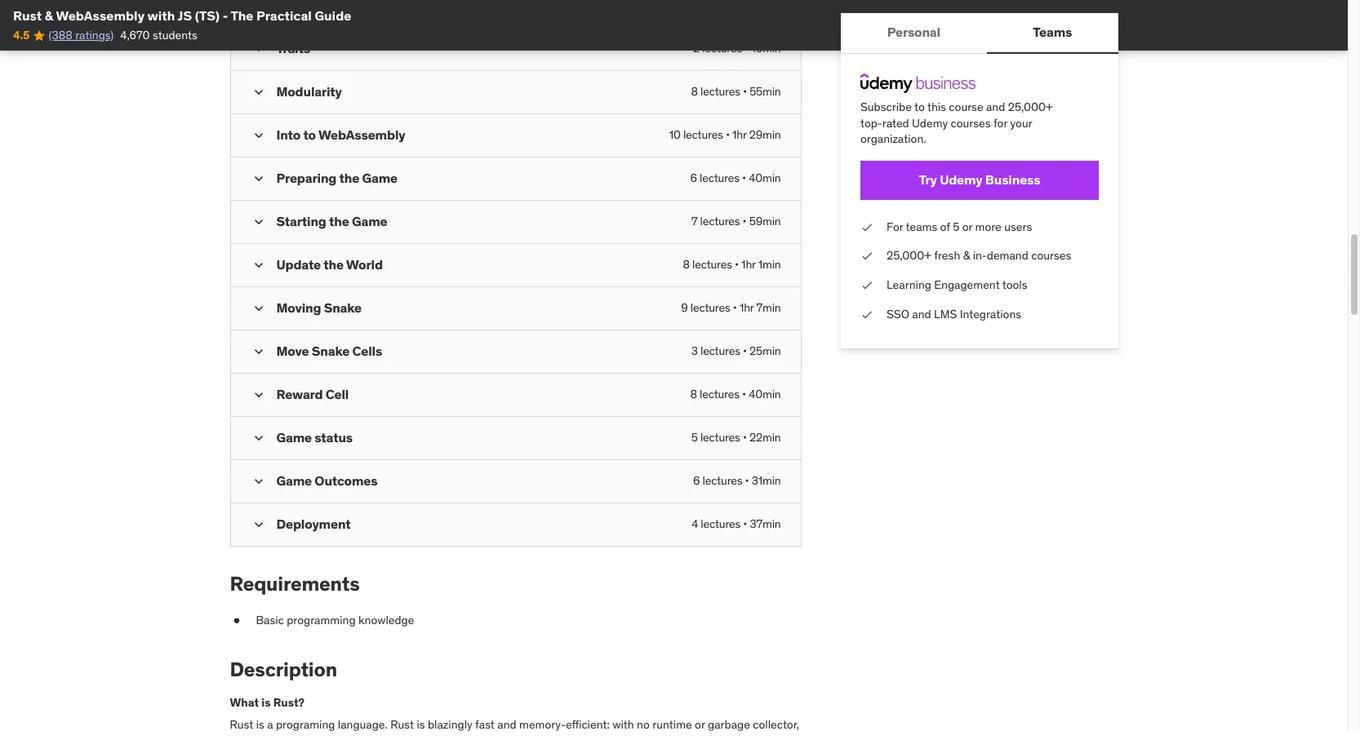 Task type: locate. For each thing, give the bounding box(es) containing it.
small image left the reward
[[250, 387, 267, 404]]

2 40min from the top
[[749, 387, 781, 402]]

8 small image from the top
[[250, 387, 267, 404]]

udemy
[[912, 116, 948, 130], [939, 172, 982, 188]]

9
[[681, 301, 688, 315]]

9 small image from the top
[[250, 474, 267, 490]]

in-
[[973, 249, 987, 263]]

-
[[223, 7, 228, 24]]

1 vertical spatial the
[[329, 213, 349, 230]]

udemy down this
[[912, 116, 948, 130]]

of
[[940, 219, 950, 234]]

7min
[[756, 301, 781, 315]]

to for webassembly
[[303, 127, 316, 143]]

lectures
[[702, 41, 742, 56], [701, 84, 740, 99], [683, 128, 723, 142], [700, 171, 740, 186], [700, 214, 740, 229], [692, 257, 732, 272], [691, 301, 730, 315], [701, 344, 740, 359], [700, 387, 740, 402], [700, 431, 740, 445], [703, 474, 742, 489], [701, 517, 741, 532]]

this
[[927, 100, 946, 114]]

game up deployment at the bottom
[[276, 473, 312, 489]]

the right preparing
[[339, 170, 359, 186]]

0 vertical spatial to
[[914, 100, 924, 114]]

lectures for modularity
[[701, 84, 740, 99]]

1hr left 1min
[[741, 257, 756, 272]]

courses
[[950, 116, 990, 130], [1031, 249, 1071, 263]]

to left this
[[914, 100, 924, 114]]

game
[[362, 170, 398, 186], [352, 213, 387, 230], [276, 430, 312, 446], [276, 473, 312, 489]]

1 vertical spatial 1hr
[[741, 257, 756, 272]]

1 vertical spatial 8
[[683, 257, 690, 272]]

1 small image from the top
[[250, 171, 267, 187]]

1 vertical spatial 40min
[[749, 387, 781, 402]]

small image for preparing
[[250, 171, 267, 187]]

2 vertical spatial the
[[324, 257, 344, 273]]

1 vertical spatial to
[[303, 127, 316, 143]]

xsmall image
[[860, 219, 873, 235], [860, 249, 873, 265], [230, 613, 243, 629]]

40min for preparing the game
[[749, 171, 781, 186]]

37min
[[750, 517, 781, 532]]

0 vertical spatial xsmall image
[[860, 278, 873, 294]]

1 vertical spatial 5
[[691, 431, 698, 445]]

& right rust
[[45, 7, 53, 24]]

6 up "7"
[[690, 171, 697, 186]]

25min
[[750, 344, 781, 359]]

small image left game outcomes
[[250, 474, 267, 490]]

demand
[[987, 249, 1028, 263]]

small image left 'move'
[[250, 344, 267, 360]]

0 horizontal spatial webassembly
[[56, 7, 145, 24]]

2 vertical spatial 8
[[690, 387, 697, 402]]

1 horizontal spatial courses
[[1031, 249, 1071, 263]]

1 xsmall image from the top
[[860, 278, 873, 294]]

guide
[[315, 7, 351, 24]]

6 small image from the top
[[250, 257, 267, 274]]

small image for move snake cells
[[250, 344, 267, 360]]

and up for on the top right of the page
[[986, 100, 1005, 114]]

small image left 'game status' at the bottom left of the page
[[250, 431, 267, 447]]

game outcomes
[[276, 473, 378, 489]]

1 vertical spatial udemy
[[939, 172, 982, 188]]

teams
[[905, 219, 937, 234]]

0 vertical spatial &
[[45, 7, 53, 24]]

small image left moving
[[250, 301, 267, 317]]

1 horizontal spatial webassembly
[[318, 127, 405, 143]]

7
[[691, 214, 698, 229]]

small image left preparing
[[250, 171, 267, 187]]

0 horizontal spatial courses
[[950, 116, 990, 130]]

• for traits
[[745, 41, 749, 56]]

xsmall image left "sso"
[[860, 307, 873, 323]]

starting
[[276, 213, 326, 230]]

personal button
[[841, 13, 986, 52]]

8 up 9
[[683, 257, 690, 272]]

lectures up 10 lectures • 1hr 29min
[[701, 84, 740, 99]]

• left 37min
[[743, 517, 747, 532]]

• left 29min
[[726, 128, 730, 142]]

25,000+ up your
[[1008, 100, 1053, 114]]

moving snake
[[276, 300, 362, 316]]

knowledge
[[358, 613, 414, 628]]

7 small image from the top
[[250, 344, 267, 360]]

small image for into to webassembly
[[250, 128, 267, 144]]

5
[[953, 219, 959, 234], [691, 431, 698, 445]]

0 vertical spatial 1hr
[[732, 128, 747, 142]]

the
[[339, 170, 359, 186], [329, 213, 349, 230], [324, 257, 344, 273]]

to inside subscribe to this course and 25,000+ top‑rated udemy courses for your organization.
[[914, 100, 924, 114]]

• for moving snake
[[733, 301, 737, 315]]

lectures right 2
[[702, 41, 742, 56]]

webassembly up ratings)
[[56, 7, 145, 24]]

6 up 4
[[693, 474, 700, 489]]

1hr left 29min
[[732, 128, 747, 142]]

• for game outcomes
[[745, 474, 749, 489]]

2 small image from the top
[[250, 41, 267, 57]]

1 horizontal spatial and
[[986, 100, 1005, 114]]

snake for move
[[312, 343, 350, 360]]

the left the world
[[324, 257, 344, 273]]

xsmall image left "learning"
[[860, 278, 873, 294]]

8
[[691, 84, 698, 99], [683, 257, 690, 272], [690, 387, 697, 402]]

lectures right '3'
[[701, 344, 740, 359]]

courses down course
[[950, 116, 990, 130]]

0 vertical spatial udemy
[[912, 116, 948, 130]]

small image left traits
[[250, 41, 267, 57]]

small image for game
[[250, 431, 267, 447]]

• left 1min
[[735, 257, 739, 272]]

0 vertical spatial the
[[339, 170, 359, 186]]

6 for game outcomes
[[693, 474, 700, 489]]

• up 5 lectures • 22min
[[742, 387, 746, 402]]

2 xsmall image from the top
[[860, 307, 873, 323]]

1hr
[[732, 128, 747, 142], [741, 257, 756, 272], [740, 301, 754, 315]]

modularity
[[276, 84, 342, 100]]

learning engagement tools
[[886, 278, 1027, 292]]

to right into
[[303, 127, 316, 143]]

• left 25min
[[743, 344, 747, 359]]

1hr left 7min
[[740, 301, 754, 315]]

3 small image from the top
[[250, 431, 267, 447]]

small image left update
[[250, 257, 267, 274]]

40min down 29min
[[749, 171, 781, 186]]

preparing
[[276, 170, 337, 186]]

lectures right 10
[[683, 128, 723, 142]]

3
[[691, 344, 698, 359]]

1 vertical spatial xsmall image
[[860, 249, 873, 265]]

• left 59min
[[743, 214, 747, 229]]

6 for preparing the game
[[690, 171, 697, 186]]

game left 'status'
[[276, 430, 312, 446]]

4,670 students
[[120, 28, 197, 43]]

0 vertical spatial xsmall image
[[860, 219, 873, 235]]

1 horizontal spatial 5
[[953, 219, 959, 234]]

40min
[[749, 171, 781, 186], [749, 387, 781, 402]]

5 down 8 lectures • 40min
[[691, 431, 698, 445]]

25,000+
[[1008, 100, 1053, 114], [886, 249, 931, 263]]

lectures right 9
[[691, 301, 730, 315]]

your
[[1010, 116, 1032, 130]]

1 horizontal spatial &
[[963, 249, 970, 263]]

learning
[[886, 278, 931, 292]]

1 horizontal spatial to
[[914, 100, 924, 114]]

40min up "22min"
[[749, 387, 781, 402]]

requirements
[[230, 572, 360, 597]]

snake right moving
[[324, 300, 362, 316]]

0 vertical spatial 25,000+
[[1008, 100, 1053, 114]]

move snake cells
[[276, 343, 382, 360]]

and
[[986, 100, 1005, 114], [912, 307, 931, 321]]

3 small image from the top
[[250, 84, 267, 101]]

• for update the world
[[735, 257, 739, 272]]

small image left deployment at the bottom
[[250, 517, 267, 533]]

xsmall image left fresh
[[860, 249, 873, 265]]

udemy right try
[[939, 172, 982, 188]]

xsmall image left for
[[860, 219, 873, 235]]

1 vertical spatial and
[[912, 307, 931, 321]]

25,000+ up "learning"
[[886, 249, 931, 263]]

xsmall image for basic
[[230, 613, 243, 629]]

outcomes
[[315, 473, 378, 489]]

lectures down 10 lectures • 1hr 29min
[[700, 171, 740, 186]]

6
[[690, 171, 697, 186], [693, 474, 700, 489]]

0 vertical spatial and
[[986, 100, 1005, 114]]

• up 7 lectures • 59min
[[742, 171, 746, 186]]

4 small image from the top
[[250, 128, 267, 144]]

• left "55min"
[[743, 84, 747, 99]]

1 40min from the top
[[749, 171, 781, 186]]

5 right of
[[953, 219, 959, 234]]

cell
[[326, 386, 349, 403]]

4
[[692, 517, 698, 532]]

into to webassembly
[[276, 127, 405, 143]]

2 vertical spatial 1hr
[[740, 301, 754, 315]]

8 for the
[[683, 257, 690, 272]]

lectures for game status
[[700, 431, 740, 445]]

small image for moving
[[250, 301, 267, 317]]

into
[[276, 127, 300, 143]]

udemy inside subscribe to this course and 25,000+ top‑rated udemy courses for your organization.
[[912, 116, 948, 130]]

• left 7min
[[733, 301, 737, 315]]

0 vertical spatial webassembly
[[56, 7, 145, 24]]

2 vertical spatial xsmall image
[[230, 613, 243, 629]]

8 down 2
[[691, 84, 698, 99]]

the right starting
[[329, 213, 349, 230]]

small image for game outcomes
[[250, 474, 267, 490]]

4.5
[[13, 28, 30, 43]]

0 vertical spatial snake
[[324, 300, 362, 316]]

small image
[[250, 171, 267, 187], [250, 301, 267, 317], [250, 431, 267, 447], [250, 517, 267, 533]]

description
[[230, 657, 337, 682]]

webassembly up preparing the game
[[318, 127, 405, 143]]

• left 31min
[[745, 474, 749, 489]]

• for starting the game
[[743, 214, 747, 229]]

to for this
[[914, 100, 924, 114]]

& left the in-
[[963, 249, 970, 263]]

lectures for update the world
[[692, 257, 732, 272]]

0 horizontal spatial to
[[303, 127, 316, 143]]

lectures left "22min"
[[700, 431, 740, 445]]

small image left modularity
[[250, 84, 267, 101]]

1 vertical spatial snake
[[312, 343, 350, 360]]

the for update
[[324, 257, 344, 273]]

1 vertical spatial 25,000+
[[886, 249, 931, 263]]

lms
[[934, 307, 957, 321]]

• for modularity
[[743, 84, 747, 99]]

• left 16min
[[745, 41, 749, 56]]

small image right -
[[250, 0, 267, 14]]

xsmall image
[[860, 278, 873, 294], [860, 307, 873, 323]]

0 vertical spatial courses
[[950, 116, 990, 130]]

0 vertical spatial 8
[[691, 84, 698, 99]]

webassembly
[[56, 7, 145, 24], [318, 127, 405, 143]]

6 lectures • 40min
[[690, 171, 781, 186]]

7 lectures • 59min
[[691, 214, 781, 229]]

8 down '3'
[[690, 387, 697, 402]]

1hr for world
[[741, 257, 756, 272]]

1 vertical spatial 6
[[693, 474, 700, 489]]

lectures left 31min
[[703, 474, 742, 489]]

0 vertical spatial 40min
[[749, 171, 781, 186]]

&
[[45, 7, 53, 24], [963, 249, 970, 263]]

0 vertical spatial 5
[[953, 219, 959, 234]]

lectures right "7"
[[700, 214, 740, 229]]

small image left into
[[250, 128, 267, 144]]

courses right demand
[[1031, 249, 1071, 263]]

• left "22min"
[[743, 431, 747, 445]]

2 small image from the top
[[250, 301, 267, 317]]

lectures down 3 lectures • 25min
[[700, 387, 740, 402]]

1 vertical spatial webassembly
[[318, 127, 405, 143]]

subscribe to this course and 25,000+ top‑rated udemy courses for your organization.
[[860, 100, 1053, 146]]

• for reward cell
[[742, 387, 746, 402]]

lectures down "7"
[[692, 257, 732, 272]]

3 lectures • 25min
[[691, 344, 781, 359]]

lectures for deployment
[[701, 517, 741, 532]]

organization.
[[860, 132, 926, 146]]

1 vertical spatial &
[[963, 249, 970, 263]]

small image left starting
[[250, 214, 267, 231]]

1 horizontal spatial 25,000+
[[1008, 100, 1053, 114]]

0 vertical spatial 6
[[690, 171, 697, 186]]

lectures for game outcomes
[[703, 474, 742, 489]]

lectures right 4
[[701, 517, 741, 532]]

top‑rated
[[860, 116, 909, 130]]

tab list
[[841, 13, 1118, 54]]

1 vertical spatial xsmall image
[[860, 307, 873, 323]]

update the world
[[276, 257, 383, 273]]

4 small image from the top
[[250, 517, 267, 533]]

small image
[[250, 0, 267, 14], [250, 41, 267, 57], [250, 84, 267, 101], [250, 128, 267, 144], [250, 214, 267, 231], [250, 257, 267, 274], [250, 344, 267, 360], [250, 387, 267, 404], [250, 474, 267, 490]]

users
[[1004, 219, 1032, 234]]

small image for traits
[[250, 41, 267, 57]]

29min
[[749, 128, 781, 142]]

xsmall image for 25,000+
[[860, 249, 873, 265]]

xsmall image left the basic
[[230, 613, 243, 629]]

what
[[230, 695, 259, 710]]

snake left the cells
[[312, 343, 350, 360]]

5 small image from the top
[[250, 214, 267, 231]]

sso and lms integrations
[[886, 307, 1021, 321]]

and right "sso"
[[912, 307, 931, 321]]



Task type: describe. For each thing, give the bounding box(es) containing it.
business
[[985, 172, 1040, 188]]

4 lectures • 37min
[[692, 517, 781, 532]]

for
[[993, 116, 1007, 130]]

(388
[[49, 28, 73, 43]]

0 horizontal spatial 5
[[691, 431, 698, 445]]

10
[[669, 128, 681, 142]]

lectures for starting the game
[[700, 214, 740, 229]]

rust & webassembly with js (ts) - the practical guide
[[13, 7, 351, 24]]

subscribe
[[860, 100, 912, 114]]

40min for reward cell
[[749, 387, 781, 402]]

cells
[[352, 343, 382, 360]]

move
[[276, 343, 309, 360]]

small image for modularity
[[250, 84, 267, 101]]

lectures for traits
[[702, 41, 742, 56]]

25,000+ inside subscribe to this course and 25,000+ top‑rated udemy courses for your organization.
[[1008, 100, 1053, 114]]

traits
[[276, 40, 310, 57]]

1hr for webassembly
[[732, 128, 747, 142]]

16min
[[751, 41, 781, 56]]

8 lectures • 1hr 1min
[[683, 257, 781, 272]]

game down into to webassembly
[[362, 170, 398, 186]]

basic
[[256, 613, 284, 628]]

or
[[962, 219, 972, 234]]

ratings)
[[75, 28, 114, 43]]

programming
[[287, 613, 356, 628]]

basic programming knowledge
[[256, 613, 414, 628]]

teams
[[1033, 24, 1072, 40]]

8 lectures • 40min
[[690, 387, 781, 402]]

6 lectures • 31min
[[693, 474, 781, 489]]

lectures for move snake cells
[[701, 344, 740, 359]]

55min
[[750, 84, 781, 99]]

31min
[[752, 474, 781, 489]]

try udemy business link
[[860, 161, 1099, 200]]

game up the world
[[352, 213, 387, 230]]

9 lectures • 1hr 7min
[[681, 301, 781, 315]]

course
[[949, 100, 983, 114]]

• for move snake cells
[[743, 344, 747, 359]]

22min
[[750, 431, 781, 445]]

the
[[231, 7, 254, 24]]

reward cell
[[276, 386, 349, 403]]

25,000+ fresh & in-demand courses
[[886, 249, 1071, 263]]

webassembly for to
[[318, 127, 405, 143]]

teams button
[[986, 13, 1118, 52]]

0 horizontal spatial 25,000+
[[886, 249, 931, 263]]

status
[[315, 430, 353, 446]]

lectures for into to webassembly
[[683, 128, 723, 142]]

deployment
[[276, 516, 351, 533]]

for
[[886, 219, 903, 234]]

10 lectures • 1hr 29min
[[669, 128, 781, 142]]

and inside subscribe to this course and 25,000+ top‑rated udemy courses for your organization.
[[986, 100, 1005, 114]]

0 horizontal spatial and
[[912, 307, 931, 321]]

xsmall image for for
[[860, 219, 873, 235]]

8 for cell
[[690, 387, 697, 402]]

lectures for preparing the game
[[700, 171, 740, 186]]

small image for update the world
[[250, 257, 267, 274]]

students
[[153, 28, 197, 43]]

udemy business image
[[860, 73, 975, 93]]

starting the game
[[276, 213, 387, 230]]

xsmall image for learning
[[860, 278, 873, 294]]

snake for moving
[[324, 300, 362, 316]]

courses inside subscribe to this course and 25,000+ top‑rated udemy courses for your organization.
[[950, 116, 990, 130]]

reward
[[276, 386, 323, 403]]

2
[[693, 41, 700, 56]]

• for game status
[[743, 431, 747, 445]]

world
[[346, 257, 383, 273]]

small image for starting the game
[[250, 214, 267, 231]]

lectures for reward cell
[[700, 387, 740, 402]]

4,670
[[120, 28, 150, 43]]

small image for reward cell
[[250, 387, 267, 404]]

rust
[[13, 7, 42, 24]]

0 horizontal spatial &
[[45, 7, 53, 24]]

personal
[[887, 24, 940, 40]]

with
[[147, 7, 175, 24]]

try udemy business
[[919, 172, 1040, 188]]

the for preparing
[[339, 170, 359, 186]]

engagement
[[934, 278, 999, 292]]

rust?
[[273, 695, 305, 710]]

is
[[261, 695, 271, 710]]

(388 ratings)
[[49, 28, 114, 43]]

• for deployment
[[743, 517, 747, 532]]

5 lectures • 22min
[[691, 431, 781, 445]]

tab list containing personal
[[841, 13, 1118, 54]]

what is rust?
[[230, 695, 305, 710]]

tools
[[1002, 278, 1027, 292]]

integrations
[[960, 307, 1021, 321]]

• for into to webassembly
[[726, 128, 730, 142]]

fresh
[[934, 249, 960, 263]]

(ts)
[[195, 7, 220, 24]]

practical
[[256, 7, 312, 24]]

lectures for moving snake
[[691, 301, 730, 315]]

xsmall image for sso
[[860, 307, 873, 323]]

• for preparing the game
[[742, 171, 746, 186]]

2 lectures • 16min
[[693, 41, 781, 56]]

sso
[[886, 307, 909, 321]]

update
[[276, 257, 321, 273]]

webassembly for &
[[56, 7, 145, 24]]

preparing the game
[[276, 170, 398, 186]]

1min
[[758, 257, 781, 272]]

the for starting
[[329, 213, 349, 230]]

1 vertical spatial courses
[[1031, 249, 1071, 263]]

for teams of 5 or more users
[[886, 219, 1032, 234]]

more
[[975, 219, 1001, 234]]

js
[[178, 7, 192, 24]]

8 lectures • 55min
[[691, 84, 781, 99]]

1 small image from the top
[[250, 0, 267, 14]]

try
[[919, 172, 937, 188]]

game status
[[276, 430, 353, 446]]

59min
[[749, 214, 781, 229]]



Task type: vqa. For each thing, say whether or not it's contained in the screenshot.
the bottom Productivity
no



